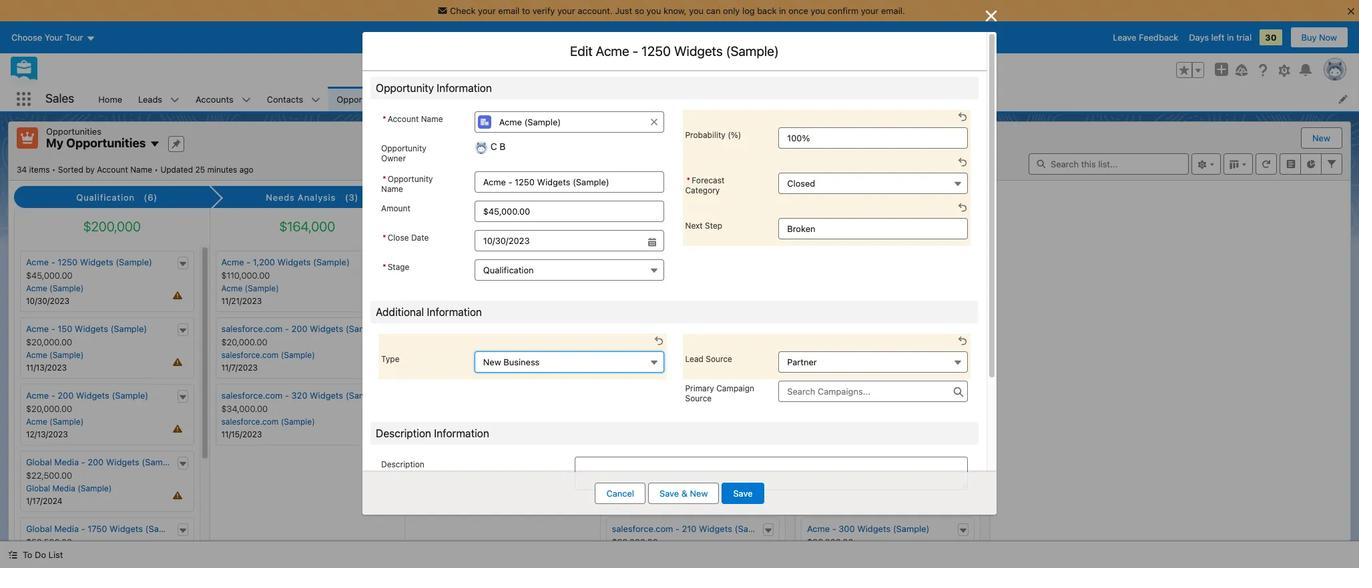 Task type: locate. For each thing, give the bounding box(es) containing it.
acme up 10/30/2023
[[26, 284, 47, 294]]

list containing home
[[90, 87, 1359, 111]]

widgets down $200,000
[[80, 257, 113, 268]]

(0)
[[525, 192, 539, 203]]

- left 500
[[832, 457, 836, 468]]

opportunities link
[[329, 87, 400, 111]]

acme (sample) link down "$17,000.00"
[[612, 284, 669, 294]]

0 horizontal spatial account
[[97, 165, 128, 175]]

quotes list item
[[690, 87, 752, 111]]

global for global media - 80 widgets (sample)
[[612, 391, 638, 401]]

1 horizontal spatial you
[[689, 5, 704, 16]]

widgets right 170
[[660, 257, 693, 268]]

media inside $22,500.00 global media (sample) 1/17/2024
[[52, 484, 75, 494]]

media
[[640, 391, 665, 401], [638, 417, 661, 427], [54, 457, 79, 468], [640, 457, 665, 468], [52, 484, 75, 494], [638, 484, 661, 494], [54, 524, 79, 535]]

Next Step text field
[[779, 218, 968, 240]]

opportunities
[[337, 94, 392, 104], [46, 126, 101, 137], [66, 136, 146, 150]]

information for opportunity information
[[437, 82, 492, 94]]

check
[[450, 5, 476, 16]]

search... button
[[525, 59, 793, 81]]

* close date
[[383, 233, 429, 243]]

edit acme - 1250 widgets (sample)
[[570, 43, 779, 59]]

180
[[673, 457, 688, 468]]

- left 150
[[51, 324, 55, 335]]

salesforce.com - 320 widgets (sample) $34,000.00 salesforce.com (sample) 11/15/2023
[[221, 391, 382, 440]]

new inside "button"
[[483, 357, 501, 368]]

$22,500.00 down 140
[[612, 337, 658, 348]]

2 horizontal spatial name
[[421, 114, 443, 124]]

information
[[437, 82, 492, 94], [427, 306, 482, 318], [434, 428, 489, 440]]

new for new business
[[483, 357, 501, 368]]

2 save from the left
[[733, 489, 753, 499]]

$22,500.00 for acme
[[612, 337, 658, 348]]

acme inside $110,000.00 acme (sample) 11/21/2023
[[221, 284, 243, 294]]

acme - 170 widgets (sample) $17,000.00 acme (sample) 1/15/2024
[[612, 257, 732, 307]]

widgets right 140
[[661, 324, 694, 335]]

edit
[[570, 43, 593, 59]]

0 vertical spatial information
[[437, 82, 492, 94]]

1 horizontal spatial 200
[[88, 457, 104, 468]]

- left 300
[[832, 524, 836, 535]]

source right 80
[[685, 394, 712, 404]]

2 • from the left
[[154, 165, 158, 175]]

- for acme - 650 widgets (sample)
[[832, 391, 836, 401]]

none search field inside my opportunities|opportunities|list view element
[[1029, 153, 1189, 175]]

$22,500.00
[[612, 337, 658, 348], [26, 471, 72, 481]]

list
[[90, 87, 1359, 111]]

* account name
[[383, 114, 443, 124]]

1 horizontal spatial save
[[733, 489, 753, 499]]

1 horizontal spatial 1250
[[642, 43, 671, 59]]

Lead Source button
[[779, 352, 968, 373]]

- left 140
[[637, 324, 641, 335]]

email.
[[881, 5, 905, 16]]

widgets for salesforce.com - 320 widgets (sample) $34,000.00 salesforce.com (sample) 11/15/2023
[[310, 391, 343, 401]]

Probability (%) text field
[[779, 128, 968, 149]]

1 you from the left
[[647, 5, 661, 16]]

acme (sample) link up 11/13/2023
[[26, 351, 84, 361]]

group containing *
[[381, 230, 664, 252]]

opportunities down sales
[[46, 126, 101, 137]]

1 horizontal spatial in
[[1227, 32, 1234, 43]]

media up $19,500.00
[[640, 457, 665, 468]]

name inside * opportunity name
[[381, 184, 403, 194]]

Type button
[[475, 352, 664, 373]]

acme up the 12/13/2023
[[26, 417, 47, 427]]

1 vertical spatial group
[[381, 230, 664, 252]]

1 horizontal spatial $22,500.00
[[612, 337, 658, 348]]

reports list item
[[625, 87, 690, 111]]

opportunities list item
[[329, 87, 417, 111]]

save button
[[722, 483, 764, 505]]

1750
[[88, 524, 107, 535]]

- up $45,000.00
[[51, 257, 55, 268]]

acme (sample) link down 650
[[807, 417, 865, 427]]

10/18/2023
[[807, 296, 849, 307]]

$34,000.00
[[221, 404, 268, 415]]

2 vertical spatial opportunity
[[388, 174, 433, 184]]

proposal
[[476, 192, 516, 203]]

acme up 11/13/2023
[[26, 351, 47, 361]]

$200,000
[[83, 219, 141, 234]]

leads link
[[130, 87, 170, 111]]

my opportunities|opportunities|list view element
[[8, 122, 1351, 569]]

acme (sample) link down $45,000.00
[[26, 284, 84, 294]]

Description text field
[[575, 457, 968, 491]]

$20,000.00 down 150
[[26, 337, 72, 348]]

* inside * forecast category
[[687, 176, 690, 186]]

(sample) inside $20,000.00 acme (sample) 12/13/2023
[[49, 417, 84, 427]]

0 horizontal spatial qualification
[[76, 192, 135, 203]]

• right items in the top of the page
[[52, 165, 56, 175]]

global inside $22,500.00 global media (sample) 1/17/2024
[[26, 484, 50, 494]]

1/15/2024
[[612, 296, 649, 307]]

0 horizontal spatial save
[[660, 489, 679, 499]]

acme - 500 widgets (sample)
[[807, 457, 930, 468]]

0 vertical spatial 1250
[[642, 43, 671, 59]]

text default image for acme - 140 widgets (sample)
[[764, 326, 773, 336]]

campaign
[[717, 384, 755, 394]]

text default image for salesforce.com - 210 widgets (sample)
[[764, 527, 773, 536]]

- left 650
[[832, 391, 836, 401]]

0 vertical spatial source
[[706, 355, 732, 365]]

0 vertical spatial account
[[388, 114, 419, 124]]

1 horizontal spatial name
[[381, 184, 403, 194]]

qualification inside 'stage, qualification' button
[[483, 265, 534, 276]]

acme left 140
[[612, 324, 635, 335]]

text default image inside the to do list button
[[8, 551, 17, 560]]

$20,000.00 inside the $20,000.00 acme (sample) 11/13/2023
[[26, 337, 72, 348]]

- for acme - 300 widgets (sample)
[[832, 524, 836, 535]]

200
[[291, 324, 308, 335], [58, 391, 74, 401], [88, 457, 104, 468]]

- up "$110,000.00"
[[246, 257, 251, 268]]

1 horizontal spatial qualification
[[483, 265, 534, 276]]

owner
[[381, 154, 406, 164]]

source inside partner list item
[[706, 355, 732, 365]]

$20,000.00 salesforce.com (sample) 11/7/2023
[[221, 337, 315, 373]]

0 horizontal spatial you
[[647, 5, 661, 16]]

0 horizontal spatial 200
[[58, 391, 74, 401]]

widgets right 650
[[857, 391, 891, 401]]

0 horizontal spatial $22,500.00
[[26, 471, 72, 481]]

text default image for salesforce.com - 200 widgets (sample)
[[383, 326, 393, 336]]

$20,000.00 inside $20,000.00 salesforce.com (sample) 11/7/2023
[[221, 337, 267, 348]]

1250 up search... button on the top
[[642, 43, 671, 59]]

your
[[478, 5, 496, 16], [557, 5, 575, 16], [861, 5, 879, 16]]

cancel button
[[595, 483, 646, 505]]

25
[[195, 165, 205, 175]]

30
[[1265, 32, 1277, 43]]

1 save from the left
[[660, 489, 679, 499]]

just
[[615, 5, 632, 16]]

* for * stage
[[383, 262, 386, 272]]

amount
[[381, 204, 411, 214]]

* for * opportunity name
[[383, 174, 386, 184]]

11/21/2023
[[221, 296, 262, 307]]

opportunity owner
[[381, 144, 427, 164]]

salesforce.com - 320 widgets (sample) link
[[221, 391, 382, 401]]

widgets inside salesforce.com - 320 widgets (sample) $34,000.00 salesforce.com (sample) 11/15/2023
[[310, 391, 343, 401]]

group down days
[[1176, 62, 1204, 78]]

widgets right 500
[[857, 457, 891, 468]]

account up opportunity owner at the left of the page
[[388, 114, 419, 124]]

- left 600
[[871, 324, 875, 335]]

$75,000.00 salesforce.com (sample) 4/19/2023
[[807, 337, 901, 373]]

2 vertical spatial new
[[690, 489, 708, 499]]

salesforce.com down $75,000.00
[[807, 351, 864, 361]]

$22,500.00 for global
[[26, 471, 72, 481]]

global media - 200 widgets (sample)
[[26, 457, 178, 468]]

1 vertical spatial information
[[427, 306, 482, 318]]

200 for salesforce.com
[[291, 324, 308, 335]]

acme down 11/13/2023
[[26, 391, 49, 401]]

information for additional information
[[427, 306, 482, 318]]

200 up $22,500.00 global media (sample) 1/17/2024
[[88, 457, 104, 468]]

widgets for acme - 150 widgets (sample)
[[75, 324, 108, 335]]

widgets for acme - 1,200 widgets (sample)
[[277, 257, 311, 268]]

- for acme - 1,200 widgets (sample)
[[246, 257, 251, 268]]

- left 320 on the bottom of page
[[285, 391, 289, 401]]

$19,500.00
[[612, 471, 657, 481]]

leads
[[138, 94, 162, 104]]

150
[[58, 324, 72, 335]]

text default image
[[178, 326, 187, 336], [764, 326, 773, 336], [958, 326, 968, 336], [178, 393, 187, 403], [178, 460, 187, 469], [178, 527, 187, 536], [8, 551, 17, 560]]

* for * close date
[[383, 233, 386, 243]]

dashboards list item
[[543, 87, 625, 111]]

0 horizontal spatial closed
[[787, 178, 815, 189]]

updated
[[161, 165, 193, 175]]

name down calendar link
[[421, 114, 443, 124]]

80
[[673, 391, 684, 401]]

opportunity down opportunity owner at the left of the page
[[388, 174, 433, 184]]

name
[[421, 114, 443, 124], [130, 165, 152, 175], [381, 184, 403, 194]]

in right back
[[779, 5, 786, 16]]

1250 up $45,000.00
[[58, 257, 78, 268]]

2 horizontal spatial your
[[861, 5, 879, 16]]

- left 180
[[667, 457, 671, 468]]

partner list item
[[683, 334, 971, 380]]

widgets right 180
[[691, 457, 724, 468]]

widgets right 150
[[75, 324, 108, 335]]

in right 'left'
[[1227, 32, 1234, 43]]

200 up $20,000.00 salesforce.com (sample) 11/7/2023 at the bottom
[[291, 324, 308, 335]]

- left 170
[[637, 257, 641, 268]]

opportunity up * account name
[[376, 82, 434, 94]]

$20,000.00 for acme - 150 widgets (sample)
[[26, 337, 72, 348]]

save inside button
[[660, 489, 679, 499]]

2 horizontal spatial new
[[1313, 133, 1331, 144]]

widgets right 600
[[896, 324, 929, 335]]

group
[[1176, 62, 1204, 78], [381, 230, 664, 252]]

(sample) inside the $20,000.00 acme (sample) 11/13/2023
[[49, 351, 84, 361]]

salesforce.com down "$34,000.00"
[[221, 417, 279, 427]]

accounts
[[196, 94, 233, 104]]

2 horizontal spatial 200
[[291, 324, 308, 335]]

0 horizontal spatial •
[[52, 165, 56, 175]]

forecasts link
[[487, 87, 543, 111]]

salesforce.com (sample) link down $75,000.00
[[807, 351, 901, 361]]

media up $52,500.00
[[54, 524, 79, 535]]

analysis
[[298, 192, 336, 203]]

widgets up $20,000.00 salesforce.com (sample) 11/7/2023 at the bottom
[[310, 324, 343, 335]]

days
[[1189, 32, 1209, 43]]

list view controls image
[[1192, 153, 1221, 175]]

$22,500.00 up 1/17/2024
[[26, 471, 72, 481]]

new business list item
[[379, 334, 667, 380]]

media down global media - 80 widgets (sample)
[[638, 417, 661, 427]]

widgets right 320 on the bottom of page
[[310, 391, 343, 401]]

1 vertical spatial description
[[381, 460, 425, 470]]

Search My Opportunities list view. search field
[[1029, 153, 1189, 175]]

acme - 1250 widgets (sample) link
[[26, 257, 152, 268]]

your left email.
[[861, 5, 879, 16]]

media for global media - 180 widgets (sample) $19,500.00 global media (sample) 10/31/2023
[[640, 457, 665, 468]]

* inside * opportunity name
[[383, 174, 386, 184]]

- inside acme - 170 widgets (sample) $17,000.00 acme (sample) 1/15/2024
[[637, 257, 641, 268]]

0 vertical spatial closed
[[787, 178, 815, 189]]

new business
[[483, 357, 540, 368]]

back
[[757, 5, 777, 16]]

salesforce.com up 11/7/2023
[[221, 351, 279, 361]]

$20,000.00 up the 12/13/2023
[[26, 404, 72, 415]]

acme down $50,000.00 at the right of page
[[807, 484, 828, 494]]

0 vertical spatial opportunity
[[376, 82, 434, 94]]

text default image for acme - 1,200 widgets (sample)
[[383, 260, 393, 269]]

1 vertical spatial qualification
[[483, 265, 534, 276]]

media up global media (sample)
[[640, 391, 665, 401]]

opportunities inside list item
[[337, 94, 392, 104]]

to
[[522, 5, 530, 16]]

1,200
[[253, 257, 275, 268]]

acme - 650 widgets (sample) link
[[807, 391, 930, 401]]

closed inside my opportunities|opportunities|list view element
[[857, 192, 889, 203]]

300
[[839, 524, 855, 535]]

2 vertical spatial 200
[[88, 457, 104, 468]]

salesforce.com - 600 widgets (sample) link
[[807, 324, 968, 335]]

global media (sample) link
[[612, 417, 698, 427], [26, 484, 112, 494], [612, 484, 698, 494]]

salesforce.com - 210 widgets (sample) link
[[612, 524, 771, 535]]

verify
[[533, 5, 555, 16]]

0 vertical spatial in
[[779, 5, 786, 16]]

description information
[[376, 428, 489, 440]]

text default image
[[178, 260, 187, 269], [383, 260, 393, 269], [383, 326, 393, 336], [958, 393, 968, 403], [958, 460, 968, 469], [764, 527, 773, 536], [958, 527, 968, 536]]

minutes
[[207, 165, 237, 175]]

None text field
[[475, 172, 664, 193], [475, 230, 664, 252], [475, 172, 664, 193], [475, 230, 664, 252]]

calendar list item
[[417, 87, 487, 111]]

widgets for salesforce.com - 200 widgets (sample)
[[310, 324, 343, 335]]

- for salesforce.com - 600 widgets (sample)
[[871, 324, 875, 335]]

1 vertical spatial closed
[[857, 192, 889, 203]]

you right so
[[647, 5, 661, 16]]

widgets for acme - 500 widgets (sample)
[[857, 457, 891, 468]]

widgets for acme - 140 widgets (sample)
[[661, 324, 694, 335]]

- up $20,000.00 salesforce.com (sample) 11/7/2023 at the bottom
[[285, 324, 289, 335]]

(sample) inside $110,000.00 acme (sample) 11/21/2023
[[245, 284, 279, 294]]

1 your from the left
[[478, 5, 496, 16]]

2 vertical spatial name
[[381, 184, 403, 194]]

opportunities up * account name
[[337, 94, 392, 104]]

4/19/2023
[[807, 363, 846, 373]]

text default image for acme - 300 widgets (sample)
[[958, 527, 968, 536]]

0 horizontal spatial new
[[483, 357, 501, 368]]

2 your from the left
[[557, 5, 575, 16]]

1 horizontal spatial your
[[557, 5, 575, 16]]

1 horizontal spatial new
[[690, 489, 708, 499]]

0 horizontal spatial name
[[130, 165, 152, 175]]

$22,500.00 inside $22,500.00 global media (sample) 1/17/2024
[[26, 471, 72, 481]]

- left 210
[[676, 524, 680, 535]]

you left 'can'
[[689, 5, 704, 16]]

- for acme - 500 widgets (sample)
[[832, 457, 836, 468]]

0 vertical spatial $22,500.00
[[612, 337, 658, 348]]

1 vertical spatial account
[[97, 165, 128, 175]]

acme left 150
[[26, 324, 49, 335]]

save for save & new
[[660, 489, 679, 499]]

opportunity inside * opportunity name
[[388, 174, 433, 184]]

$20,000.00 up 11/7/2023
[[221, 337, 267, 348]]

$22,500.00 inside $22,500.00 acme (sample) 1/2/2024
[[612, 337, 658, 348]]

None search field
[[1029, 153, 1189, 175]]

1 horizontal spatial •
[[154, 165, 158, 175]]

$20,000.00 acme (sample) 11/13/2023
[[26, 337, 84, 373]]

1 vertical spatial $22,500.00
[[26, 471, 72, 481]]

widgets for acme - 650 widgets (sample)
[[857, 391, 891, 401]]

200 for acme
[[58, 391, 74, 401]]

probability (%) list item
[[683, 110, 971, 156]]

$17,000.00
[[612, 270, 656, 281]]

1 vertical spatial 200
[[58, 391, 74, 401]]

account inside my opportunities|opportunities|list view element
[[97, 165, 128, 175]]

0 vertical spatial new
[[1313, 133, 1331, 144]]

name up (6)
[[130, 165, 152, 175]]

2 horizontal spatial you
[[811, 5, 825, 16]]

2 vertical spatial information
[[434, 428, 489, 440]]

- left 1750 in the bottom of the page
[[81, 524, 85, 535]]

close
[[388, 233, 409, 243]]

0 horizontal spatial group
[[381, 230, 664, 252]]

* for * account name
[[383, 114, 386, 124]]

11/15/2023
[[221, 430, 262, 440]]

1250
[[642, 43, 671, 59], [58, 257, 78, 268]]

- for salesforce.com - 320 widgets (sample) $34,000.00 salesforce.com (sample) 11/15/2023
[[285, 391, 289, 401]]

acme up 1/2/2024
[[612, 351, 633, 361]]

0 vertical spatial description
[[376, 428, 431, 440]]

new inside 'button'
[[1313, 133, 1331, 144]]

* up the negotiation
[[687, 176, 690, 186]]

needs
[[266, 192, 295, 203]]

1 horizontal spatial closed
[[857, 192, 889, 203]]

save inside button
[[733, 489, 753, 499]]

group down (0)
[[381, 230, 664, 252]]

reports link
[[625, 87, 672, 111]]

1 vertical spatial source
[[685, 394, 712, 404]]

0 vertical spatial qualification
[[76, 192, 135, 203]]

buy
[[1302, 32, 1317, 43]]

salesforce.com (sample) link down "$34,000.00"
[[221, 417, 315, 427]]

widgets right 210
[[699, 524, 732, 535]]

0 horizontal spatial your
[[478, 5, 496, 16]]

$20,000.00 inside $20,000.00 acme (sample) 12/13/2023
[[26, 404, 72, 415]]

account right the by
[[97, 165, 128, 175]]

text default image for global media - 1750 widgets (sample)
[[178, 527, 187, 536]]

closed left won
[[857, 192, 889, 203]]

acme inside $22,500.00 acme (sample) 1/2/2024
[[612, 351, 633, 361]]

0 vertical spatial name
[[421, 114, 443, 124]]

- for salesforce.com - 200 widgets (sample)
[[285, 324, 289, 335]]

closed inside button
[[787, 178, 815, 189]]

items
[[29, 165, 50, 175]]

save left &
[[660, 489, 679, 499]]

1 vertical spatial 1250
[[58, 257, 78, 268]]

1 vertical spatial new
[[483, 357, 501, 368]]

* left stage
[[383, 262, 386, 272]]

* inside group
[[383, 233, 386, 243]]

1 vertical spatial name
[[130, 165, 152, 175]]

0 vertical spatial 200
[[291, 324, 308, 335]]

text default image for acme - 1250 widgets (sample)
[[178, 260, 187, 269]]

my
[[46, 136, 64, 150]]

• left updated
[[154, 165, 158, 175]]

widgets inside acme - 170 widgets (sample) $17,000.00 acme (sample) 1/15/2024
[[660, 257, 693, 268]]

so
[[635, 5, 644, 16]]

sorted
[[58, 165, 83, 175]]

acme (sample) link
[[26, 284, 84, 294], [221, 284, 279, 294], [612, 284, 669, 294], [26, 351, 84, 361], [612, 351, 669, 361], [26, 417, 84, 427], [807, 417, 865, 427], [807, 484, 865, 494]]

3 your from the left
[[861, 5, 879, 16]]

- inside salesforce.com - 320 widgets (sample) $34,000.00 salesforce.com (sample) 11/15/2023
[[285, 391, 289, 401]]

2 you from the left
[[689, 5, 704, 16]]

1250 inside my opportunities|opportunities|list view element
[[58, 257, 78, 268]]

primary campaign source
[[685, 384, 755, 404]]

(7)
[[727, 192, 741, 203]]

1 horizontal spatial group
[[1176, 62, 1204, 78]]

sales
[[45, 92, 74, 106]]

0 horizontal spatial in
[[779, 5, 786, 16]]

acme up $45,000.00
[[26, 257, 49, 268]]

your right verify
[[557, 5, 575, 16]]

contacts list item
[[259, 87, 329, 111]]

new for new
[[1313, 133, 1331, 144]]

0 horizontal spatial 1250
[[58, 257, 78, 268]]

salesforce.com up $75,000.00
[[807, 324, 869, 335]]

1 vertical spatial opportunity
[[381, 144, 427, 154]]

salesforce.com - 200 widgets (sample)
[[221, 324, 382, 335]]

3 you from the left
[[811, 5, 825, 16]]



Task type: describe. For each thing, give the bounding box(es) containing it.
- up search... button on the top
[[633, 43, 638, 59]]

buy now button
[[1290, 27, 1349, 48]]

closed for closed
[[787, 178, 815, 189]]

global media - 80 widgets (sample) link
[[612, 391, 759, 401]]

accounts list item
[[188, 87, 259, 111]]

to
[[23, 550, 32, 561]]

salesforce.com down 11/21/2023
[[221, 324, 283, 335]]

salesforce.com - 600 widgets (sample)
[[807, 324, 968, 335]]

closed for closed won
[[857, 192, 889, 203]]

widgets right 1750 in the bottom of the page
[[110, 524, 143, 535]]

0 vertical spatial group
[[1176, 62, 1204, 78]]

$36,000.00
[[807, 538, 854, 548]]

- inside 'global media - 180 widgets (sample) $19,500.00 global media (sample) 10/31/2023'
[[667, 457, 671, 468]]

(3)
[[345, 192, 359, 203]]

media for global media (sample)
[[638, 417, 661, 427]]

acme (sample) link up 1/2/2024
[[612, 351, 669, 361]]

widgets for acme - 300 widgets (sample)
[[857, 524, 891, 535]]

acme (sample) link down "$110,000.00"
[[221, 284, 279, 294]]

email
[[498, 5, 520, 16]]

(sample) inside $45,000.00 acme (sample) 10/30/2023
[[49, 284, 84, 294]]

category
[[685, 186, 720, 196]]

name inside my opportunities|opportunities|list view element
[[130, 165, 152, 175]]

- for acme - 140 widgets (sample)
[[637, 324, 641, 335]]

widgets for salesforce.com - 210 widgets (sample)
[[699, 524, 732, 535]]

acme - 170 widgets (sample) link
[[612, 257, 732, 268]]

global media (sample) link up 1/17/2024
[[26, 484, 112, 494]]

save for save
[[733, 489, 753, 499]]

closed list item
[[683, 156, 971, 201]]

media for global media - 80 widgets (sample)
[[640, 391, 665, 401]]

salesforce.com - 200 widgets (sample) link
[[221, 324, 382, 335]]

trial
[[1237, 32, 1252, 43]]

$22,500.00 global media (sample) 1/17/2024
[[26, 471, 112, 507]]

(sample) inside $75,000.00 salesforce.com (sample) 4/19/2023
[[867, 351, 901, 361]]

salesforce.com down 10/31/2023
[[612, 524, 673, 535]]

(sample) inside $22,500.00 global media (sample) 1/17/2024
[[78, 484, 112, 494]]

qualification inside my opportunities|opportunities|list view element
[[76, 192, 135, 203]]

do
[[35, 550, 46, 561]]

170
[[643, 257, 658, 268]]

acme - 150 widgets (sample)
[[26, 324, 147, 335]]

acme inside $50,000.00 acme (sample)
[[807, 484, 828, 494]]

(sample) inside $50,000.00 acme (sample)
[[831, 484, 865, 494]]

$50,000.00
[[807, 471, 853, 481]]

widgets for acme - 170 widgets (sample) $17,000.00 acme (sample) 1/15/2024
[[660, 257, 693, 268]]

widgets up $22,500.00 global media (sample) 1/17/2024
[[106, 457, 139, 468]]

Acme (Sample) text field
[[475, 111, 664, 133]]

save & new
[[660, 489, 708, 499]]

1/2/2024
[[612, 363, 645, 373]]

global for global media - 180 widgets (sample) $19,500.00 global media (sample) 10/31/2023
[[612, 457, 638, 468]]

* forecast category
[[685, 176, 725, 196]]

select list display image
[[1224, 153, 1253, 175]]

Stage, Qualification button
[[475, 260, 664, 281]]

widgets for salesforce.com - 600 widgets (sample)
[[896, 324, 929, 335]]

global media - 180 widgets (sample) $19,500.00 global media (sample) 10/31/2023
[[612, 457, 763, 507]]

widgets inside 'global media - 180 widgets (sample) $19,500.00 global media (sample) 10/31/2023'
[[691, 457, 724, 468]]

buy now
[[1302, 32, 1337, 43]]

$45,000.00 acme (sample) 10/30/2023
[[26, 270, 84, 307]]

acme inside the $20,000.00 acme (sample) 11/13/2023
[[26, 351, 47, 361]]

check your email to verify your account. just so you know, you can only log back in once you confirm your email.
[[450, 5, 905, 16]]

34
[[17, 165, 27, 175]]

cancel
[[607, 489, 634, 499]]

description for description
[[381, 460, 425, 470]]

confirm
[[828, 5, 859, 16]]

global for global media - 1750 widgets (sample)
[[26, 524, 52, 535]]

- for acme - 1250 widgets (sample)
[[51, 257, 55, 268]]

- up $22,500.00 global media (sample) 1/17/2024
[[81, 457, 85, 468]]

widgets for acme - 200 widgets (sample)
[[76, 391, 109, 401]]

home link
[[90, 87, 130, 111]]

salesforce.com inside $75,000.00 salesforce.com (sample) 4/19/2023
[[807, 351, 864, 361]]

calendar link
[[417, 87, 470, 111]]

acme right "edit"
[[596, 43, 629, 59]]

acme - 300 widgets (sample)
[[807, 524, 930, 535]]

probability
[[685, 130, 726, 140]]

600
[[877, 324, 894, 335]]

Amount text field
[[475, 201, 664, 222]]

650
[[839, 391, 855, 401]]

acme up "$17,000.00"
[[612, 257, 635, 268]]

widgets down 'can'
[[674, 43, 723, 59]]

$20,000.00 down 10/31/2023
[[612, 538, 658, 548]]

acme up $36,000.00
[[807, 524, 830, 535]]

1/17/2024
[[26, 497, 62, 507]]

acme - 150 widgets (sample) link
[[26, 324, 147, 335]]

acme - 1,200 widgets (sample)
[[221, 257, 350, 268]]

Primary Campaign Source text field
[[779, 381, 968, 403]]

only
[[723, 5, 740, 16]]

global for global media (sample)
[[612, 417, 636, 427]]

global media (sample)
[[612, 417, 698, 427]]

additional information
[[376, 306, 482, 318]]

global media (sample) link down 80
[[612, 417, 698, 427]]

home
[[98, 94, 122, 104]]

leads list item
[[130, 87, 188, 111]]

500
[[839, 457, 855, 468]]

* for * forecast category
[[687, 176, 690, 186]]

leave feedback
[[1113, 32, 1179, 43]]

1 vertical spatial in
[[1227, 32, 1234, 43]]

salesforce.com (sample) link for $164,000
[[221, 351, 315, 361]]

opportunity information
[[376, 82, 492, 94]]

acme left 650
[[807, 391, 830, 401]]

next step list item
[[683, 201, 971, 246]]

acme inside $45,000.00 acme (sample) 10/30/2023
[[26, 284, 47, 294]]

opportunity for information
[[376, 82, 434, 94]]

text default image for acme - 200 widgets (sample)
[[178, 393, 187, 403]]

my opportunities status
[[17, 165, 161, 175]]

name for * opportunity name
[[381, 184, 403, 194]]

- for acme - 150 widgets (sample)
[[51, 324, 55, 335]]

log
[[742, 5, 755, 16]]

12/13/2023
[[26, 430, 68, 440]]

- for acme - 200 widgets (sample)
[[51, 391, 55, 401]]

Forecast Category, Closed button
[[779, 173, 968, 194]]

(%)
[[728, 130, 741, 140]]

acme - 1,200 widgets (sample) link
[[221, 257, 350, 268]]

text default image for acme - 650 widgets (sample)
[[958, 393, 968, 403]]

text default image for salesforce.com - 600 widgets (sample)
[[958, 326, 968, 336]]

global media - 1750 widgets (sample)
[[26, 524, 182, 535]]

$20,000.00 acme (sample) 12/13/2023
[[26, 404, 84, 440]]

know,
[[664, 5, 687, 16]]

(sample) inside $20,000.00 salesforce.com (sample) 11/7/2023
[[281, 351, 315, 361]]

primary
[[685, 384, 714, 394]]

inverse image
[[983, 8, 999, 24]]

$110,000.00 acme (sample) 11/21/2023
[[221, 270, 279, 307]]

320
[[291, 391, 307, 401]]

1 horizontal spatial account
[[388, 114, 419, 124]]

media for global media - 200 widgets (sample)
[[54, 457, 79, 468]]

- for salesforce.com - 210 widgets (sample)
[[676, 524, 680, 535]]

$45,000.00
[[26, 270, 73, 281]]

$75,000.00
[[807, 337, 853, 348]]

$164,000
[[279, 219, 335, 234]]

acme (sample) link down $50,000.00 at the right of page
[[807, 484, 865, 494]]

save & new button
[[648, 483, 719, 505]]

global media - 80 widgets (sample)
[[612, 391, 759, 401]]

acme - 200 widgets (sample) link
[[26, 391, 148, 401]]

acme down 4/19/2023
[[807, 417, 828, 427]]

acme up the 1/15/2024
[[612, 284, 633, 294]]

source inside primary campaign source
[[685, 394, 712, 404]]

widgets for acme - 1250 widgets (sample)
[[80, 257, 113, 268]]

text default image for global media - 200 widgets (sample)
[[178, 460, 187, 469]]

salesforce.com inside $20,000.00 salesforce.com (sample) 11/7/2023
[[221, 351, 279, 361]]

account.
[[578, 5, 613, 16]]

$20,000.00 for acme - 200 widgets (sample)
[[26, 404, 72, 415]]

widgets right 80
[[687, 391, 720, 401]]

salesforce.com up "$34,000.00"
[[221, 391, 283, 401]]

- for acme - 170 widgets (sample) $17,000.00 acme (sample) 1/15/2024
[[637, 257, 641, 268]]

(18)
[[921, 192, 939, 203]]

media down $19,500.00
[[638, 484, 661, 494]]

acme up "$110,000.00"
[[221, 257, 244, 268]]

now
[[1319, 32, 1337, 43]]

global media (sample) link down $19,500.00
[[612, 484, 698, 494]]

to do list
[[23, 550, 63, 561]]

opportunities up the by
[[66, 136, 146, 150]]

acme (sample) link up the 12/13/2023
[[26, 417, 84, 427]]

name for * account name
[[421, 114, 443, 124]]

salesforce.com (sample) link for $512,000
[[807, 351, 901, 361]]

$512,000
[[865, 219, 920, 234]]

forecasts
[[495, 94, 535, 104]]

calendar
[[426, 94, 462, 104]]

stage
[[388, 262, 410, 272]]

1 • from the left
[[52, 165, 56, 175]]

acme inside $20,000.00 acme (sample) 12/13/2023
[[26, 417, 47, 427]]

opportunity for owner
[[381, 144, 427, 154]]

11/7/2023
[[221, 363, 258, 373]]

once
[[789, 5, 808, 16]]

acme - 300 widgets (sample) link
[[807, 524, 930, 535]]

(sample) inside $22,500.00 acme (sample) 1/2/2024
[[635, 351, 669, 361]]

new inside button
[[690, 489, 708, 499]]

acme - 200 widgets (sample)
[[26, 391, 148, 401]]

global for global media - 200 widgets (sample)
[[26, 457, 52, 468]]

description for description information
[[376, 428, 431, 440]]

- left 80
[[667, 391, 671, 401]]

$20,000.00 for salesforce.com - 200 widgets (sample)
[[221, 337, 267, 348]]

media for global media - 1750 widgets (sample)
[[54, 524, 79, 535]]

acme - 1250 widgets (sample)
[[26, 257, 152, 268]]

information for description information
[[434, 428, 489, 440]]

needs analysis
[[266, 192, 336, 203]]

to do list button
[[0, 542, 71, 569]]

ago
[[239, 165, 254, 175]]

quotes
[[698, 94, 727, 104]]

acme up $50,000.00 at the right of page
[[807, 457, 830, 468]]

text default image for acme - 150 widgets (sample)
[[178, 326, 187, 336]]



Task type: vqa. For each thing, say whether or not it's contained in the screenshot.


